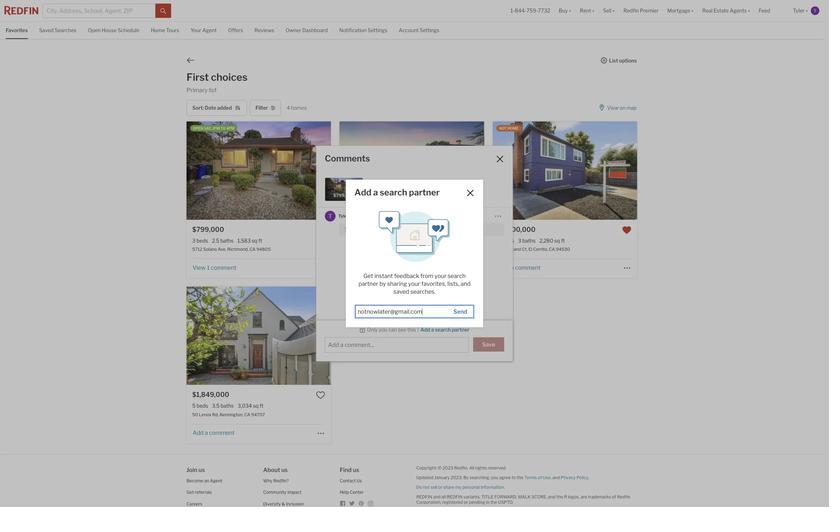 Task type: locate. For each thing, give the bounding box(es) containing it.
3 beds
[[192, 238, 208, 244]]

City, Address, School, Agent, ZIP search field
[[43, 4, 156, 18]]

0 vertical spatial or
[[439, 485, 443, 490]]

1 photo of 7004 carol ct, el cerrito, ca 94530 image from the left
[[349, 122, 493, 220]]

2,280
[[540, 238, 554, 244]]

0 horizontal spatial of
[[538, 475, 542, 480]]

feed
[[759, 8, 771, 14]]

2 vertical spatial search
[[435, 327, 451, 333]]

ave, for kensington,
[[367, 247, 376, 252]]

redfin.
[[455, 465, 469, 471]]

1 settings from the left
[[368, 27, 388, 33]]

center
[[350, 490, 364, 495]]

get for instant
[[364, 273, 373, 280]]

do
[[417, 485, 422, 490]]

ca inside comments dialog
[[395, 190, 402, 196]]

hot home
[[499, 126, 519, 131]]

small and cozy!
[[345, 226, 381, 232]]

the left the r
[[557, 494, 564, 500]]

registered
[[443, 500, 463, 505]]

beds up 5712
[[197, 238, 208, 244]]

why redfin? button
[[263, 478, 289, 484]]

1-844-759-7732 link
[[511, 8, 551, 14]]

baths for $1,300,000
[[523, 238, 536, 244]]

sq up 94530
[[555, 238, 560, 244]]

0 horizontal spatial you
[[379, 327, 388, 333]]

photo of 7004 carol ct, el cerrito, ca 94530 image
[[349, 122, 493, 220], [493, 122, 638, 220], [638, 122, 782, 220]]

1 horizontal spatial settings
[[420, 27, 440, 33]]

1 horizontal spatial favorite button checkbox
[[623, 226, 632, 235]]

4 left the homes
[[287, 105, 290, 111]]

0 vertical spatial 94805
[[403, 190, 420, 196]]

0 vertical spatial of
[[538, 475, 542, 480]]

saved searches
[[39, 27, 77, 33]]

ave, right beloit
[[367, 247, 376, 252]]

0 horizontal spatial view
[[193, 265, 206, 271]]

beds for $1,300,000
[[503, 238, 515, 244]]

view for view on map
[[608, 105, 619, 111]]

diversity
[[263, 502, 281, 507]]

you up information
[[491, 475, 499, 480]]

comment down el
[[515, 265, 541, 271]]

0 vertical spatial kensington,
[[377, 247, 401, 252]]

2 horizontal spatial add a comment
[[499, 265, 541, 271]]

primary
[[187, 87, 208, 94]]

ca down '1,583 sq ft' at the left top
[[250, 247, 256, 252]]

view left on
[[608, 105, 619, 111]]

0 vertical spatial your
[[435, 273, 447, 280]]

and right score,
[[549, 494, 556, 500]]

view
[[608, 105, 619, 111], [193, 265, 206, 271]]

3 up the 'carol'
[[518, 238, 522, 244]]

4 up 7004
[[499, 238, 502, 244]]

logos,
[[568, 494, 580, 500]]

redfin left premier
[[624, 8, 639, 14]]

1 vertical spatial of
[[613, 494, 617, 500]]

of right trademarks
[[613, 494, 617, 500]]

1 horizontal spatial add a comment button
[[499, 265, 541, 271]]

add a comment down rd,
[[193, 430, 235, 437]]

and left cozy!
[[359, 226, 368, 232]]

1 horizontal spatial 4
[[346, 238, 349, 244]]

owner
[[286, 27, 301, 33]]

open sat, 1pm to 4pm
[[193, 126, 235, 131]]

2.5 baths
[[212, 238, 234, 244]]

january
[[435, 475, 450, 480]]

us right find
[[353, 467, 359, 474]]

redfin right trademarks
[[618, 494, 631, 500]]

1 vertical spatial your
[[408, 281, 420, 288]]

us right join on the bottom of page
[[199, 467, 205, 474]]

3 for 3 baths
[[518, 238, 522, 244]]

0 vertical spatial add a comment button
[[499, 265, 541, 271]]

small
[[345, 226, 358, 232]]

1 vertical spatial add a comment button
[[192, 430, 235, 437]]

1 vertical spatial agent
[[210, 478, 223, 484]]

0 horizontal spatial settings
[[368, 27, 388, 33]]

photo of 5712 solano ave, richmond, ca 94805 image
[[42, 122, 187, 220], [187, 122, 331, 220], [331, 122, 476, 220], [325, 178, 363, 201]]

the
[[517, 475, 524, 480], [557, 494, 564, 500], [491, 500, 498, 505]]

0 horizontal spatial ave,
[[218, 247, 227, 252]]

settings right the account
[[420, 27, 440, 33]]

0 horizontal spatial favorite button checkbox
[[316, 391, 326, 400]]

richmond, inside comments dialog
[[369, 190, 394, 196]]

get inside the get instant feedback from your search partner by sharing your favorites, lists, and saved searches.
[[364, 273, 373, 280]]

1 horizontal spatial richmond,
[[369, 190, 394, 196]]

your up the favorites,
[[435, 273, 447, 280]]

to
[[221, 126, 226, 131]]

title
[[482, 494, 494, 500]]

1 horizontal spatial of
[[613, 494, 617, 500]]

list
[[610, 57, 619, 63]]

0 horizontal spatial redfin
[[417, 494, 432, 500]]

and left "all" on the bottom
[[433, 494, 441, 500]]

1 3 from the left
[[192, 238, 196, 244]]

ft up 94707
[[260, 403, 264, 409]]

agent right 'your' on the top left
[[202, 27, 217, 33]]

1 horizontal spatial 4 beds
[[499, 238, 515, 244]]

view 1 comment
[[193, 265, 236, 271]]

0 vertical spatial favorite button image
[[316, 226, 326, 235]]

0 horizontal spatial 4 beds
[[346, 238, 361, 244]]

0 horizontal spatial add a comment button
[[192, 430, 235, 437]]

search
[[380, 187, 408, 198], [448, 273, 466, 280], [435, 327, 451, 333]]

2023:
[[451, 475, 463, 480]]

favorite button image
[[316, 226, 326, 235], [316, 391, 326, 400]]

0 vertical spatial .
[[589, 475, 590, 480]]

1 horizontal spatial 3
[[518, 238, 522, 244]]

settings inside notification settings link
[[368, 27, 388, 33]]

0 horizontal spatial kensington,
[[220, 412, 244, 418]]

1 vertical spatial search
[[448, 273, 466, 280]]

2 horizontal spatial us
[[353, 467, 359, 474]]

sq for $1,849,000
[[253, 403, 259, 409]]

view 1 comment button
[[192, 265, 237, 271]]

sq up 94707
[[253, 403, 259, 409]]

and right ,
[[553, 475, 560, 480]]

uspto.
[[498, 500, 514, 505]]

add a comment up the "instant"
[[346, 265, 388, 271]]

view left 1
[[193, 265, 206, 271]]

comment
[[211, 265, 236, 271], [362, 265, 388, 271], [515, 265, 541, 271], [209, 430, 235, 437]]

1 us from the left
[[199, 467, 205, 474]]

add a comment for $1,849,000
[[193, 430, 235, 437]]

add
[[355, 187, 372, 198], [346, 265, 357, 271], [499, 265, 510, 271], [421, 327, 431, 333], [193, 430, 204, 437]]

2 ave, from the left
[[367, 247, 376, 252]]

agent right an
[[210, 478, 223, 484]]

us
[[357, 478, 362, 484]]

baths
[[221, 238, 234, 244], [523, 238, 536, 244], [221, 403, 234, 409]]

3 us from the left
[[353, 467, 359, 474]]

photo of 5712 solano ave, richmond, ca 94805 image inside comments dialog
[[325, 178, 363, 201]]

ft up 94708
[[408, 238, 412, 244]]

ave,
[[218, 247, 227, 252], [367, 247, 376, 252]]

list
[[209, 87, 217, 94]]

ave, for richmond,
[[218, 247, 227, 252]]

trademarks
[[588, 494, 612, 500]]

50 lenox rd, kensington, ca 94707
[[192, 412, 265, 418]]

favorite button checkbox
[[623, 226, 632, 235], [316, 391, 326, 400]]

ca down 3,034
[[244, 412, 251, 418]]

1 horizontal spatial you
[[491, 475, 499, 480]]

94805 down '1,583 sq ft' at the left top
[[257, 247, 271, 252]]

can
[[389, 327, 397, 333]]

or inside redfin and all redfin variants, title forward, walk score, and the r logos, are trademarks of redfin corporation, registered or pending in the uspto.
[[464, 500, 468, 505]]

beds for $799,000
[[197, 238, 208, 244]]

4 up 629
[[346, 238, 349, 244]]

2 3 from the left
[[518, 238, 522, 244]]

0 horizontal spatial 3
[[192, 238, 196, 244]]

1 horizontal spatial partner
[[409, 187, 440, 198]]

baths up 5712 solano ave, richmond, ca 94805
[[221, 238, 234, 244]]

ft for $1,300,000
[[561, 238, 565, 244]]

ca down 2,335 sq ft
[[402, 247, 408, 252]]

partner
[[409, 187, 440, 198], [359, 281, 379, 288], [452, 327, 470, 333]]

ft
[[259, 238, 262, 244], [408, 238, 412, 244], [561, 238, 565, 244], [260, 403, 264, 409]]

comments
[[325, 153, 370, 164]]

1 horizontal spatial or
[[464, 500, 468, 505]]

redfin inside redfin and all redfin variants, title forward, walk score, and the r logos, are trademarks of redfin corporation, registered or pending in the uspto.
[[618, 494, 631, 500]]

1 horizontal spatial view
[[608, 105, 619, 111]]

3
[[192, 238, 196, 244], [518, 238, 522, 244]]

3 up 5712
[[192, 238, 196, 244]]

redfin inside button
[[624, 8, 639, 14]]

add a comment
[[346, 265, 388, 271], [499, 265, 541, 271], [193, 430, 235, 437]]

get left the "instant"
[[364, 273, 373, 280]]

information
[[481, 485, 504, 490]]

1 vertical spatial get
[[187, 490, 194, 495]]

partner inside only you can see this | add a search partner
[[452, 327, 470, 333]]

your down feedback
[[408, 281, 420, 288]]

redfin
[[417, 494, 432, 500], [447, 494, 463, 500]]

the right in
[[491, 500, 498, 505]]

2 horizontal spatial partner
[[452, 327, 470, 333]]

ca down comments element on the top of the page
[[395, 190, 402, 196]]

0 horizontal spatial partner
[[359, 281, 379, 288]]

settings for notification settings
[[368, 27, 388, 33]]

beds right the "5"
[[197, 403, 208, 409]]

0 horizontal spatial get
[[187, 490, 194, 495]]

sq right 2,335
[[401, 238, 407, 244]]

send
[[454, 309, 468, 315]]

0 horizontal spatial richmond,
[[227, 247, 249, 252]]

contact us button
[[340, 478, 362, 484]]

1 horizontal spatial .
[[589, 475, 590, 480]]

&
[[282, 502, 285, 507]]

photo of 50 lenox rd, kensington, ca 94707 image
[[42, 287, 187, 385], [187, 287, 331, 385], [331, 287, 476, 385]]

comment right 1
[[211, 265, 236, 271]]

kensington, down 3.5 baths
[[220, 412, 244, 418]]

redfin down the my
[[447, 494, 463, 500]]

add a comment button down rd,
[[192, 430, 235, 437]]

2 photo of 629 beloit ave, kensington, ca 94708 image from the left
[[340, 122, 484, 220]]

ca for 5712 solano ave, richmond, ca 94805
[[250, 247, 256, 252]]

ft right 1,583
[[259, 238, 262, 244]]

us for join us
[[199, 467, 205, 474]]

1 horizontal spatial kensington,
[[377, 247, 401, 252]]

to
[[512, 475, 516, 480]]

Enter their email address email field
[[358, 309, 446, 315]]

ft up 94530
[[561, 238, 565, 244]]

1 vertical spatial redfin
[[618, 494, 631, 500]]

beds up 7004
[[503, 238, 515, 244]]

of inside redfin and all redfin variants, title forward, walk score, and the r logos, are trademarks of redfin corporation, registered or pending in the uspto.
[[613, 494, 617, 500]]

5712
[[192, 247, 202, 252]]

. down agree
[[504, 485, 505, 490]]

1 vertical spatial partner
[[359, 281, 379, 288]]

the right to on the bottom right of the page
[[517, 475, 524, 480]]

get up careers at left
[[187, 490, 194, 495]]

0 vertical spatial redfin
[[624, 8, 639, 14]]

baths up el
[[523, 238, 536, 244]]

in
[[486, 500, 490, 505]]

or right the sell
[[439, 485, 443, 490]]

add a comment down the 'carol'
[[499, 265, 541, 271]]

0 horizontal spatial us
[[199, 467, 205, 474]]

add a comment button down the 'carol'
[[499, 265, 541, 271]]

from
[[421, 273, 434, 280]]

sort : date added
[[193, 105, 232, 111]]

view inside the view on map button
[[608, 105, 619, 111]]

forward,
[[495, 494, 517, 500]]

settings right notification
[[368, 27, 388, 33]]

1 vertical spatial .
[[504, 485, 505, 490]]

1 ave, from the left
[[218, 247, 227, 252]]

reviews
[[255, 27, 274, 33]]

0 vertical spatial you
[[379, 327, 388, 333]]

favorite button image
[[623, 226, 632, 235]]

0 vertical spatial view
[[608, 105, 619, 111]]

0 vertical spatial search
[[380, 187, 408, 198]]

careers
[[187, 502, 203, 507]]

1 vertical spatial favorite button image
[[316, 391, 326, 400]]

2 4 beds from the left
[[499, 238, 515, 244]]

offers
[[228, 27, 243, 33]]

1-
[[511, 8, 515, 14]]

0 horizontal spatial the
[[491, 500, 498, 505]]

view on map button
[[599, 100, 638, 116]]

redfin down not
[[417, 494, 432, 500]]

1 favorite button image from the top
[[316, 226, 326, 235]]

1 horizontal spatial us
[[282, 467, 288, 474]]

2 settings from the left
[[420, 27, 440, 33]]

ca for 50 lenox rd, kensington, ca 94707
[[244, 412, 251, 418]]

2 favorite button image from the top
[[316, 391, 326, 400]]

your
[[191, 27, 201, 33]]

view for view 1 comment
[[193, 265, 206, 271]]

0 horizontal spatial 94805
[[257, 247, 271, 252]]

.
[[589, 475, 590, 480], [504, 485, 505, 490]]

baths up 50 lenox rd, kensington, ca 94707
[[221, 403, 234, 409]]

settings
[[368, 27, 388, 33], [420, 27, 440, 33]]

owner dashboard link
[[286, 22, 328, 38]]

you left can
[[379, 327, 388, 333]]

add inside dialog
[[355, 187, 372, 198]]

us for about us
[[282, 467, 288, 474]]

1 horizontal spatial ave,
[[367, 247, 376, 252]]

not
[[423, 485, 430, 490]]

comments dialog
[[316, 146, 513, 362]]

2 us from the left
[[282, 467, 288, 474]]

comment down rd,
[[209, 430, 235, 437]]

4 beds up 7004
[[499, 238, 515, 244]]

and
[[359, 226, 368, 232], [461, 281, 471, 288], [553, 475, 560, 480], [433, 494, 441, 500], [549, 494, 556, 500]]

1 horizontal spatial add a comment
[[346, 265, 388, 271]]

referrals
[[195, 490, 212, 495]]

1 4 beds from the left
[[346, 238, 361, 244]]

ca
[[395, 190, 402, 196], [250, 247, 256, 252], [402, 247, 408, 252], [549, 247, 555, 252], [244, 412, 251, 418]]

4 beds for 2,335 sq ft
[[346, 238, 361, 244]]

3 photo of 7004 carol ct, el cerrito, ca 94530 image from the left
[[638, 122, 782, 220]]

photo of 629 beloit ave, kensington, ca 94708 image
[[195, 122, 340, 220], [340, 122, 484, 220], [484, 122, 629, 220]]

of left use
[[538, 475, 542, 480]]

2 horizontal spatial 4
[[499, 238, 502, 244]]

kensington, down 2,335
[[377, 247, 401, 252]]

partner inside the get instant feedback from your search partner by sharing your favorites, lists, and saved searches.
[[359, 281, 379, 288]]

settings inside account settings link
[[420, 27, 440, 33]]

filter
[[256, 105, 268, 111]]

tours
[[166, 27, 179, 33]]

0 vertical spatial favorite button checkbox
[[623, 226, 632, 235]]

1 vertical spatial favorite button checkbox
[[316, 391, 326, 400]]

your
[[435, 273, 447, 280], [408, 281, 420, 288]]

0 horizontal spatial your
[[408, 281, 420, 288]]

list options button
[[601, 57, 638, 63]]

1 horizontal spatial 94805
[[403, 190, 420, 196]]

1 horizontal spatial get
[[364, 273, 373, 280]]

0 vertical spatial agent
[[202, 27, 217, 33]]

do not sell or share my personal information .
[[417, 485, 505, 490]]

favorite button checkbox for $1,300,000
[[623, 226, 632, 235]]

searches
[[55, 27, 77, 33]]

sq right 1,583
[[252, 238, 257, 244]]

1 vertical spatial or
[[464, 500, 468, 505]]

add a search partner element
[[355, 187, 457, 198]]

1 photo of 50 lenox rd, kensington, ca 94707 image from the left
[[42, 287, 187, 385]]

personal
[[463, 485, 480, 490]]

3 for 3 beds
[[192, 238, 196, 244]]

0 horizontal spatial .
[[504, 485, 505, 490]]

us for find us
[[353, 467, 359, 474]]

0 horizontal spatial add a comment
[[193, 430, 235, 437]]

and right lists,
[[461, 281, 471, 288]]

1 vertical spatial view
[[193, 265, 206, 271]]

5
[[192, 403, 196, 409]]

4 beds up 629
[[346, 238, 361, 244]]

1 horizontal spatial redfin
[[447, 494, 463, 500]]

beds for $1,849,000
[[197, 403, 208, 409]]

1 vertical spatial kensington,
[[220, 412, 244, 418]]

3.5 baths
[[212, 403, 234, 409]]

94805 down comments element on the top of the page
[[403, 190, 420, 196]]

1 horizontal spatial your
[[435, 273, 447, 280]]

1 redfin from the left
[[417, 494, 432, 500]]

home tours link
[[151, 22, 179, 38]]

0 vertical spatial get
[[364, 273, 373, 280]]

kensington,
[[377, 247, 401, 252], [220, 412, 244, 418]]

1,583 sq ft
[[238, 238, 262, 244]]

2 vertical spatial partner
[[452, 327, 470, 333]]

map
[[627, 105, 637, 111]]

. right privacy
[[589, 475, 590, 480]]

reserved.
[[488, 465, 507, 471]]

or left 'pending'
[[464, 500, 468, 505]]

add inside only you can see this | add a search partner
[[421, 327, 431, 333]]

comment for $1,849,000
[[209, 430, 235, 437]]

by
[[464, 475, 469, 480]]

ave, down the 2.5 baths
[[218, 247, 227, 252]]

1 vertical spatial you
[[491, 475, 499, 480]]

become an agent button
[[187, 478, 223, 484]]

pending
[[469, 500, 486, 505]]

us up the redfin?
[[282, 467, 288, 474]]

0 vertical spatial richmond,
[[369, 190, 394, 196]]



Task type: describe. For each thing, give the bounding box(es) containing it.
2 horizontal spatial the
[[557, 494, 564, 500]]

corporation,
[[417, 500, 442, 505]]

7732
[[538, 8, 551, 14]]

$1,849,000
[[192, 391, 229, 399]]

favorites link
[[6, 22, 28, 38]]

on
[[620, 105, 626, 111]]

add a search partner button
[[420, 326, 470, 333]]

your agent
[[191, 27, 217, 33]]

4 beds for 2,280 sq ft
[[499, 238, 515, 244]]

only you can see this | add a search partner
[[367, 327, 470, 333]]

94707
[[251, 412, 265, 418]]

schedule
[[118, 27, 140, 33]]

get for referrals
[[187, 490, 194, 495]]

your agent link
[[191, 22, 217, 38]]

2,335
[[386, 238, 400, 244]]

feed button
[[755, 0, 789, 21]]

comment for $1,300,000
[[515, 265, 541, 271]]

beds up beloit
[[350, 238, 361, 244]]

use
[[543, 475, 551, 480]]

5 beds
[[192, 403, 208, 409]]

why
[[263, 478, 273, 484]]

94805 inside comments dialog
[[403, 190, 420, 196]]

send button
[[446, 305, 475, 319]]

richmond, ca 94805
[[369, 190, 420, 196]]

tyler
[[339, 213, 349, 219]]

1 horizontal spatial the
[[517, 475, 524, 480]]

0 horizontal spatial 4
[[287, 105, 290, 111]]

3 photo of 629 beloit ave, kensington, ca 94708 image from the left
[[484, 122, 629, 220]]

add a search partner
[[355, 187, 440, 198]]

1 vertical spatial richmond,
[[227, 247, 249, 252]]

tyler's photo image
[[325, 211, 336, 222]]

0 horizontal spatial or
[[439, 485, 443, 490]]

lists,
[[448, 281, 460, 288]]

why redfin?
[[263, 478, 289, 484]]

contact
[[340, 478, 356, 484]]

saved searches link
[[39, 22, 77, 38]]

sq for $1,300,000
[[555, 238, 560, 244]]

94708
[[409, 247, 423, 252]]

$1,300,000
[[499, 226, 536, 234]]

3 photo of 50 lenox rd, kensington, ca 94707 image from the left
[[331, 287, 476, 385]]

cozy!
[[369, 226, 381, 232]]

ca down 2,280 sq ft
[[549, 247, 555, 252]]

|
[[418, 327, 419, 333]]

notification
[[339, 27, 367, 33]]

©
[[438, 465, 442, 471]]

settings for account settings
[[420, 27, 440, 33]]

4 for 2,335 sq ft
[[346, 238, 349, 244]]

ft for $799,000
[[259, 238, 262, 244]]

agree
[[500, 475, 511, 480]]

ct,
[[522, 247, 528, 252]]

diversity & inclusion button
[[263, 502, 304, 507]]

7004 carol ct, el cerrito, ca 94530
[[499, 247, 570, 252]]

2023
[[443, 465, 454, 471]]

favorite button checkbox for $1,849,000
[[316, 391, 326, 400]]

favorite button image for $1,849,000
[[316, 391, 326, 400]]

help center
[[340, 490, 364, 495]]

add a comment button for $1,849,000
[[192, 430, 235, 437]]

beloit
[[355, 247, 367, 252]]

submit search image
[[161, 8, 166, 14]]

1 photo of 629 beloit ave, kensington, ca 94708 image from the left
[[195, 122, 340, 220]]

add a comment for $1,300,000
[[499, 265, 541, 271]]

homes
[[291, 105, 307, 111]]

solano
[[203, 247, 217, 252]]

redfin twitter image
[[349, 501, 355, 507]]

1
[[207, 265, 210, 271]]

about
[[263, 467, 280, 474]]

list options
[[610, 57, 637, 63]]

redfin pinterest image
[[359, 501, 364, 507]]

baths for $799,000
[[221, 238, 234, 244]]

policy
[[577, 475, 589, 480]]

$799,000
[[192, 226, 224, 234]]

feedback
[[394, 273, 419, 280]]

2 redfin from the left
[[447, 494, 463, 500]]

0 vertical spatial partner
[[409, 187, 440, 198]]

2 photo of 7004 carol ct, el cerrito, ca 94530 image from the left
[[493, 122, 638, 220]]

a inside dialog
[[373, 187, 378, 198]]

ca for 629 beloit ave, kensington, ca 94708
[[402, 247, 408, 252]]

user photo image
[[811, 6, 820, 15]]

add a search partner dialog
[[346, 180, 484, 328]]

add a comment button for $1,300,000
[[499, 265, 541, 271]]

variants,
[[464, 494, 481, 500]]

sell
[[431, 485, 438, 490]]

redfin facebook image
[[340, 501, 346, 507]]

you inside only you can see this | add a search partner
[[379, 327, 388, 333]]

home tours
[[151, 27, 179, 33]]

terms
[[525, 475, 537, 480]]

4 homes
[[287, 105, 307, 111]]

4 for 2,280 sq ft
[[499, 238, 502, 244]]

baths for $1,849,000
[[221, 403, 234, 409]]

this
[[408, 327, 416, 333]]

rights
[[476, 465, 487, 471]]

premier
[[640, 8, 659, 14]]

choices
[[211, 71, 248, 83]]

el
[[529, 247, 533, 252]]

carol
[[511, 247, 522, 252]]

favorite button image for $799,000
[[316, 226, 326, 235]]

and inside comments dialog
[[359, 226, 368, 232]]

options
[[620, 57, 637, 63]]

a inside only you can see this | add a search partner
[[432, 327, 434, 333]]

become
[[187, 478, 203, 484]]

favorite button checkbox
[[316, 226, 326, 235]]

redfin instagram image
[[368, 501, 374, 507]]

Add a comment... text field
[[328, 342, 466, 349]]

2,335 sq ft
[[386, 238, 412, 244]]

comment up the "instant"
[[362, 265, 388, 271]]

search inside the get instant feedback from your search partner by sharing your favorites, lists, and saved searches.
[[448, 273, 466, 280]]

share
[[444, 485, 455, 490]]

ft for $1,849,000
[[260, 403, 264, 409]]

search inside only you can see this | add a search partner
[[435, 327, 451, 333]]

50
[[192, 412, 198, 418]]

2 photo of 50 lenox rd, kensington, ca 94707 image from the left
[[187, 287, 331, 385]]

759-
[[527, 8, 538, 14]]

kensington, for rd,
[[220, 412, 244, 418]]

and inside the get instant feedback from your search partner by sharing your favorites, lists, and saved searches.
[[461, 281, 471, 288]]

instant
[[375, 273, 393, 280]]

sq for $799,000
[[252, 238, 257, 244]]

2.5
[[212, 238, 219, 244]]

saved
[[394, 289, 409, 295]]

help center button
[[340, 490, 364, 495]]

sharing
[[387, 281, 407, 288]]

629 beloit ave, kensington, ca 94708
[[346, 247, 423, 252]]

comment for $799,000
[[211, 265, 236, 271]]

5712 solano ave, richmond, ca 94805
[[192, 247, 271, 252]]

account settings
[[399, 27, 440, 33]]

first choices primary list
[[187, 71, 248, 94]]

saved
[[39, 27, 54, 33]]

copyright: © 2023 redfin. all rights reserved.
[[417, 465, 507, 471]]

terms of use link
[[525, 475, 551, 480]]

filter button
[[250, 100, 281, 116]]

searching,
[[470, 475, 490, 480]]

community
[[263, 490, 287, 495]]

1pm
[[212, 126, 220, 131]]

sat,
[[204, 126, 212, 131]]

comments element
[[325, 153, 487, 164]]

diversity & inclusion
[[263, 502, 304, 507]]

an
[[204, 478, 209, 484]]

3,034
[[238, 403, 252, 409]]

1 vertical spatial 94805
[[257, 247, 271, 252]]

agent inside your agent link
[[202, 27, 217, 33]]

kensington, for ave,
[[377, 247, 401, 252]]



Task type: vqa. For each thing, say whether or not it's contained in the screenshot.
the right 7.50M
no



